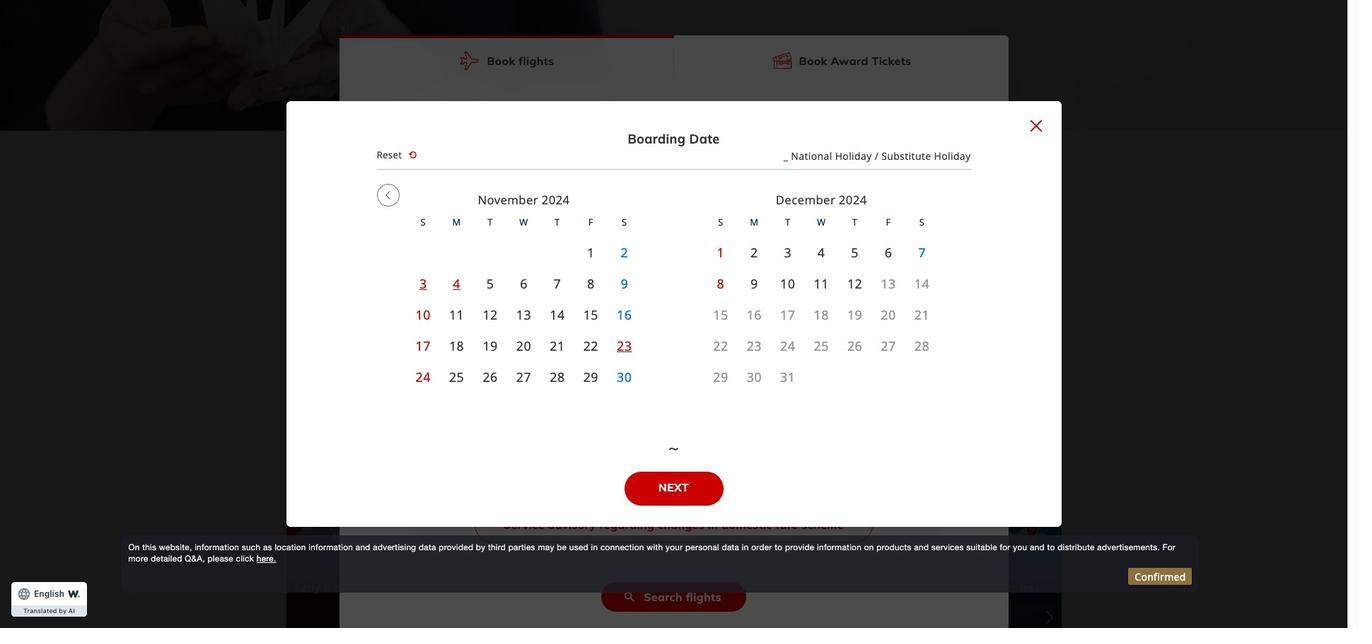 Task type: vqa. For each thing, say whether or not it's contained in the screenshot.


Task type: locate. For each thing, give the bounding box(es) containing it.
1 f from the left
[[589, 216, 594, 229]]

0 horizontal spatial by
[[59, 607, 67, 615]]

fly
[[493, 580, 507, 595]]

21
[[550, 337, 565, 354]]

w for 11
[[817, 216, 826, 229]]

book left award
[[799, 54, 828, 68]]

6 up 13
[[520, 275, 528, 292]]

as
[[263, 543, 272, 553]]

to inside if you wish to apply the discounts for jal card, shareholder, etc., please select the discount from "discounts for limited passenger" and search.
[[494, 465, 505, 481]]

1 please select a date. from the left
[[420, 276, 501, 306]]

0 horizontal spatial friday element
[[574, 209, 608, 237]]

2 right passenger
[[751, 244, 758, 261]]

8 up 15
[[587, 275, 595, 292]]

wish
[[466, 465, 491, 481]]

1 vertical spatial discounts
[[592, 444, 650, 459]]

2 2024 from the left
[[839, 192, 867, 208]]

by left third
[[476, 543, 486, 553]]

airbus a350 experience a new level of comfort!
[[691, 580, 822, 624]]

1 sunday element from the left
[[407, 209, 440, 237]]

advertisements.
[[1098, 543, 1161, 553]]

1 the from the left
[[542, 465, 560, 481]]

less
[[1021, 580, 1041, 595]]

please right etc.,
[[795, 465, 831, 481]]

2 button up 16 button
[[608, 237, 642, 268]]

2 m from the left
[[750, 216, 759, 229]]

19
[[483, 337, 498, 354]]

passenger
[[770, 332, 813, 342], [717, 444, 778, 459]]

book inside tab list
[[799, 54, 828, 68]]

2 w from the left
[[817, 216, 826, 229]]

0 vertical spatial 7
[[919, 244, 926, 261]]

2 horizontal spatial limited
[[740, 332, 768, 342]]

10 button up status
[[772, 268, 805, 299]]

0 horizontal spatial holiday
[[836, 149, 872, 163]]

thursday element for 12
[[839, 209, 872, 237]]

wednesday element for 11
[[805, 209, 839, 237]]

1 holiday from the left
[[836, 149, 872, 163]]

29
[[584, 369, 599, 386]]

with right sky
[[580, 580, 603, 595]]

1 thursday element from the left
[[541, 209, 574, 237]]

m for 9
[[750, 216, 759, 229]]

class left j on the bottom of the page
[[510, 367, 537, 383]]

date.
[[420, 290, 448, 306], [545, 290, 573, 306]]

7
[[919, 244, 926, 261], [554, 275, 561, 292]]

1 horizontal spatial monday element
[[738, 209, 772, 237]]

0 horizontal spatial 10
[[416, 306, 431, 323]]

0 horizontal spatial please
[[420, 276, 456, 292]]

discounts down flight
[[683, 332, 723, 342]]

0 vertical spatial please
[[795, 465, 831, 481]]

0 vertical spatial 3
[[785, 244, 792, 261]]

2024 right "december" on the top
[[839, 192, 867, 208]]

in up the 23
[[631, 313, 640, 326]]

select
[[459, 276, 491, 292], [584, 276, 616, 292], [834, 465, 866, 481]]

suitable
[[967, 543, 998, 553]]

and up saver
[[947, 580, 967, 595]]

1 information from the left
[[195, 543, 239, 553]]

thursday element for 7
[[541, 209, 574, 237]]

thursday element down november 2024
[[541, 209, 574, 237]]

information left on at the right bottom
[[818, 543, 862, 553]]

1 s from the left
[[421, 216, 426, 229]]

discounts for limited passenger down flight status on the right of page
[[683, 332, 813, 342]]

friday element
[[574, 209, 608, 237], [872, 209, 906, 237]]

thursday element down december 2024
[[839, 209, 872, 237]]

12 up boarding
[[848, 275, 863, 292]]

0 horizontal spatial the
[[542, 465, 560, 481]]

6 button up 13
[[507, 268, 541, 299]]

book left "early"
[[889, 580, 916, 595]]

manage
[[392, 313, 432, 326]]

6 up receipts/
[[885, 244, 893, 261]]

please up manage bookings
[[420, 276, 456, 292]]

domestic flights
[[694, 463, 775, 476]]

1 vertical spatial discount
[[431, 482, 478, 498]]

and left distribute
[[1031, 543, 1045, 553]]

18
[[449, 337, 464, 354]]

1 horizontal spatial 3 button
[[772, 237, 805, 268]]

t
[[488, 216, 493, 229], [555, 216, 560, 229], [786, 216, 791, 229], [853, 216, 858, 229]]

2 horizontal spatial information
[[818, 543, 862, 553]]

class down manage
[[408, 332, 431, 342]]

2 thursday element from the left
[[839, 209, 872, 237]]

0 up status
[[783, 283, 790, 299]]

0 horizontal spatial please select a date.
[[420, 276, 501, 306]]

m for 4
[[453, 216, 461, 229]]

0 horizontal spatial 2024
[[542, 192, 570, 208]]

0 horizontal spatial f
[[589, 216, 594, 229]]

0 horizontal spatial sunday element
[[407, 209, 440, 237]]

1 horizontal spatial information
[[309, 543, 353, 553]]

reset button
[[377, 148, 419, 161]]

2 9 from the left
[[751, 275, 758, 292]]

search
[[644, 590, 683, 604]]

0 horizontal spatial please
[[208, 554, 234, 564]]

1 horizontal spatial 5
[[852, 244, 859, 261]]

1 horizontal spatial the
[[869, 465, 887, 481]]

date
[[690, 131, 720, 147]]

confirmed button
[[1129, 569, 1193, 586]]

limited inside if you wish to apply the discounts for jal card, shareholder, etc., please select the discount from "discounts for limited passenger" and search.
[[593, 482, 632, 498]]

translated by ai
[[23, 607, 75, 615]]

sunday element for 3
[[407, 209, 440, 237]]

1 vertical spatial please
[[208, 554, 234, 564]]

1 horizontal spatial 8
[[717, 275, 725, 292]]

2 friday element from the left
[[872, 209, 906, 237]]

1 m from the left
[[453, 216, 461, 229]]

1 horizontal spatial 3
[[785, 244, 792, 261]]

4 button down december 2024
[[805, 237, 839, 268]]

data left provided
[[419, 543, 436, 553]]

0 horizontal spatial wednesday element
[[507, 209, 541, 237]]

f
[[589, 216, 594, 229], [886, 216, 891, 229]]

7 button up 14
[[541, 268, 574, 299]]

1 tuesday element from the left
[[474, 209, 507, 237]]

a left new
[[751, 595, 758, 609]]

into
[[510, 580, 531, 595]]

2 please from the left
[[545, 276, 581, 292]]

saturday element for 7
[[608, 209, 642, 237]]

2
[[621, 244, 629, 261], [751, 244, 758, 261]]

please up 14 button
[[545, 276, 581, 292]]

dialog
[[0, 0, 1348, 629]]

1 horizontal spatial 2024
[[839, 192, 867, 208]]

0 vertical spatial by
[[476, 543, 486, 553]]

1 data from the left
[[419, 543, 436, 553]]

t down the november
[[488, 216, 493, 229]]

1 vertical spatial passenger
[[717, 444, 778, 459]]

and down the 'domestic'
[[701, 482, 722, 498]]

10 up status
[[781, 275, 796, 292]]

0 horizontal spatial m
[[453, 216, 461, 229]]

4 s from the left
[[920, 216, 925, 229]]

3 s from the left
[[719, 216, 724, 229]]

4 button up bookings
[[440, 268, 474, 299]]

0 horizontal spatial 0
[[752, 283, 759, 299]]

0 horizontal spatial information
[[195, 543, 239, 553]]

0 vertical spatial jal
[[639, 465, 656, 481]]

2 f from the left
[[886, 216, 891, 229]]

please left the click
[[208, 554, 234, 564]]

to
[[494, 465, 505, 481], [775, 543, 783, 553], [1048, 543, 1056, 553]]

a350
[[733, 580, 759, 595]]

3 up manage
[[420, 275, 427, 292]]

1 saturday element from the left
[[608, 209, 642, 237]]

for up fare! on the right of the page
[[1003, 580, 1018, 595]]

sunday element
[[407, 209, 440, 237], [704, 209, 738, 237]]

12 button
[[839, 268, 872, 299], [474, 299, 507, 330]]

0 horizontal spatial w
[[520, 216, 528, 229]]

20 button
[[507, 330, 541, 362]]

1 horizontal spatial 6
[[885, 244, 893, 261]]

1 vertical spatial 12
[[483, 306, 498, 323]]

this
[[142, 543, 157, 553]]

please select a date. up 15
[[545, 276, 626, 306]]

2 2 from the left
[[751, 244, 758, 261]]

2 sunday element from the left
[[704, 209, 738, 237]]

1 2 from the left
[[621, 244, 629, 261]]

2 data from the left
[[722, 543, 740, 553]]

1 horizontal spatial please
[[545, 276, 581, 292]]

early-bird deals fare flash sale
[[295, 580, 456, 595]]

0 vertical spatial you
[[442, 465, 462, 481]]

None text field
[[729, 171, 891, 226]]

0 horizontal spatial 6
[[520, 275, 528, 292]]

monday element for 9
[[738, 209, 772, 237]]

1 horizontal spatial please select a date.
[[545, 276, 626, 306]]

t down december 2024
[[853, 216, 858, 229]]

book inside book early and travel for less with special saver fare!
[[889, 580, 916, 595]]

limited down discounts at left
[[593, 482, 632, 498]]

None text field
[[443, 171, 605, 226]]

saturday element
[[608, 209, 642, 237], [906, 209, 939, 237]]

6 button up receipts/
[[872, 237, 906, 268]]

1 button for 11
[[704, 237, 738, 268]]

12 up '19'
[[483, 306, 498, 323]]

9 up flight status on the right of page
[[751, 275, 758, 292]]

parties
[[509, 543, 536, 553]]

2 8 from the left
[[717, 275, 725, 292]]

used
[[570, 543, 589, 553]]

way
[[676, 125, 700, 139]]

9 button up 16
[[608, 268, 642, 299]]

3 t from the left
[[786, 216, 791, 229]]

1 vertical spatial book
[[889, 580, 916, 595]]

1 2024 from the left
[[542, 192, 570, 208]]

0 horizontal spatial saturday element
[[608, 209, 642, 237]]

12 for 12 button to the right
[[848, 275, 863, 292]]

detailed
[[151, 554, 182, 564]]

2 1 button from the left
[[704, 237, 738, 268]]

search.
[[725, 482, 765, 498]]

wednesday element down december 2024
[[805, 209, 839, 237]]

2 s from the left
[[622, 216, 627, 229]]

december 2024
[[776, 192, 867, 208]]

with left your
[[647, 543, 663, 553]]

experience
[[691, 595, 748, 609]]

1 horizontal spatial friday element
[[872, 209, 906, 237]]

1 horizontal spatial 12 button
[[839, 268, 872, 299]]

1 button for 6
[[574, 237, 608, 268]]

25 button
[[440, 362, 474, 393]]

7 up receipts/
[[919, 244, 926, 261]]

1 wednesday element from the left
[[507, 209, 541, 237]]

passenger up flights
[[717, 444, 778, 459]]

18 button
[[440, 330, 474, 362]]

a inside airbus a350 experience a new level of comfort!
[[751, 595, 758, 609]]

0 horizontal spatial tuesday element
[[474, 209, 507, 237]]

to right 'order' at right bottom
[[775, 543, 783, 553]]

discounts for limited passenger up card,
[[592, 444, 778, 459]]

confirmed
[[1135, 570, 1187, 584]]

1 horizontal spatial jal
[[639, 465, 656, 481]]

friday element for 7
[[574, 209, 608, 237]]

3 down "december" on the top
[[785, 244, 792, 261]]

2 horizontal spatial with
[[889, 595, 912, 609]]

tuesday element
[[474, 209, 507, 237], [772, 209, 805, 237]]

please select a date. up bookings
[[420, 276, 501, 306]]

5 up '19'
[[487, 275, 494, 292]]

29 button
[[574, 362, 608, 393]]

limited down flight status on the right of page
[[740, 332, 768, 342]]

3
[[785, 244, 792, 261], [420, 275, 427, 292]]

deals
[[348, 580, 375, 595]]

1 horizontal spatial 4
[[818, 244, 826, 261]]

t down november 2024
[[555, 216, 560, 229]]

1 for 11
[[717, 244, 725, 261]]

20
[[517, 337, 532, 354]]

class left + at the bottom
[[471, 367, 498, 383]]

0 horizontal spatial to
[[494, 465, 505, 481]]

3 information from the left
[[818, 543, 862, 553]]

4 button
[[805, 237, 839, 268], [440, 268, 474, 299]]

0 horizontal spatial 2
[[621, 244, 629, 261]]

2 button
[[608, 237, 642, 268], [738, 237, 772, 268]]

boarding
[[861, 328, 905, 340]]

2 for 7
[[621, 244, 629, 261]]

0 horizontal spatial 12 button
[[474, 299, 507, 330]]

0 horizontal spatial thursday element
[[541, 209, 574, 237]]

by left ai
[[59, 607, 67, 615]]

flight status link
[[683, 260, 823, 349]]

8 button down passenger
[[704, 268, 738, 299]]

0 vertical spatial with
[[647, 543, 663, 553]]

2 for 12
[[751, 244, 758, 261]]

2 saturday element from the left
[[906, 209, 939, 237]]

2 8 button from the left
[[704, 268, 738, 299]]

data
[[419, 543, 436, 553], [722, 543, 740, 553]]

0 vertical spatial discounts for limited passenger
[[683, 332, 813, 342]]

8 button up 15
[[574, 268, 608, 299]]

1 horizontal spatial 10
[[781, 275, 796, 292]]

boarding/ check-in
[[550, 313, 640, 326]]

1 horizontal spatial saturday element
[[906, 209, 939, 237]]

1 1 button from the left
[[574, 237, 608, 268]]

data right personal
[[722, 543, 740, 553]]

11 button
[[805, 268, 839, 299], [440, 299, 474, 330]]

wovn.io | make your website multilingual image
[[66, 591, 81, 598]]

boarding date
[[628, 131, 720, 147]]

12
[[848, 275, 863, 292], [483, 306, 498, 323]]

24 button
[[407, 362, 440, 393]]

1 vertical spatial 7
[[554, 275, 561, 292]]

9 up 16 button
[[621, 275, 629, 292]]

for
[[726, 332, 737, 342], [653, 444, 670, 459], [620, 465, 636, 481], [574, 482, 590, 498], [1000, 543, 1011, 553], [1003, 580, 1018, 595]]

to left distribute
[[1048, 543, 1056, 553]]

2 button for 7
[[608, 237, 642, 268]]

2 please select a date. from the left
[[545, 276, 626, 306]]

2 button for 12
[[738, 237, 772, 268]]

a up 16 button
[[620, 276, 626, 292]]

tuesday element down "december" on the top
[[772, 209, 805, 237]]

with inside the on this website, information such as location information and advertising data provided by third parties may be used in connection with your personal data in order to provide information on products and services suitable for you and to distribute advertisements. for more detailed q&a, please click
[[647, 543, 663, 553]]

1 vertical spatial 5
[[487, 275, 494, 292]]

saturday element for 12
[[906, 209, 939, 237]]

early-bird deals fare flash sale link
[[286, 453, 467, 629]]

select right etc.,
[[834, 465, 866, 481]]

9 button up flight status on the right of page
[[738, 268, 772, 299]]

1 w from the left
[[520, 216, 528, 229]]

1 horizontal spatial by
[[476, 543, 486, 553]]

receipts/
[[889, 313, 935, 326]]

2024
[[542, 192, 570, 208], [839, 192, 867, 208]]

10 up 17
[[416, 306, 431, 323]]

16
[[617, 306, 632, 323]]

receipts/ boarding certificates
[[861, 313, 963, 340]]

select up 15 button
[[584, 276, 616, 292]]

a up 19 button in the left of the page
[[494, 276, 501, 292]]

one-
[[648, 125, 676, 139]]

2 tuesday element from the left
[[772, 209, 805, 237]]

information up q&a,
[[195, 543, 239, 553]]

sunday element for 8
[[704, 209, 738, 237]]

f for 7
[[589, 216, 594, 229]]

3 button up manage
[[407, 268, 440, 299]]

1 button up 15 button
[[574, 237, 608, 268]]

12 button up '19'
[[474, 299, 507, 330]]

flights
[[686, 590, 722, 604]]

5 button
[[839, 237, 872, 268], [474, 268, 507, 299]]

1 horizontal spatial 9
[[751, 275, 758, 292]]

0 horizontal spatial 11 button
[[440, 299, 474, 330]]

passenger down status
[[770, 332, 813, 342]]

0 horizontal spatial 5
[[487, 275, 494, 292]]

0 horizontal spatial date.
[[420, 290, 448, 306]]

0 horizontal spatial 6 button
[[507, 268, 541, 299]]

special
[[915, 595, 951, 609]]

1
[[587, 244, 595, 261], [717, 244, 725, 261], [717, 283, 724, 299]]

w down november 2024
[[520, 216, 528, 229]]

8
[[587, 275, 595, 292], [717, 275, 725, 292]]

1 horizontal spatial 7 button
[[906, 237, 939, 268]]

1 friday element from the left
[[574, 209, 608, 237]]

w down december 2024
[[817, 216, 826, 229]]

f for 12
[[886, 216, 891, 229]]

1 vertical spatial by
[[59, 607, 67, 615]]

thursday element
[[541, 209, 574, 237], [839, 209, 872, 237]]

3 button
[[772, 237, 805, 268], [407, 268, 440, 299]]

to up from
[[494, 465, 505, 481]]

information up bird
[[309, 543, 353, 553]]

provided
[[439, 543, 474, 553]]

7 for 7 button to the right
[[919, 244, 926, 261]]

1 8 from the left
[[587, 275, 595, 292]]

monday element
[[440, 209, 474, 237], [738, 209, 772, 237]]

certificates
[[908, 328, 963, 340]]

1 2 button from the left
[[608, 237, 642, 268]]

flight status
[[722, 313, 785, 326]]

1 horizontal spatial please
[[795, 465, 831, 481]]

2 monday element from the left
[[738, 209, 772, 237]]

4 up bookings
[[453, 275, 461, 292]]

1 vertical spatial 11
[[449, 306, 464, 323]]

5 down december 2024
[[852, 244, 859, 261]]

for right suitable at the bottom of page
[[1000, 543, 1011, 553]]

0 horizontal spatial 12
[[483, 306, 498, 323]]

11
[[814, 275, 829, 292], [449, 306, 464, 323]]

you right suitable at the bottom of page
[[1014, 543, 1028, 553]]

17
[[416, 337, 431, 354]]

10 button up 17
[[407, 299, 440, 330]]

information
[[195, 543, 239, 553], [309, 543, 353, 553], [818, 543, 862, 553]]

0 horizontal spatial you
[[442, 465, 462, 481]]

1 horizontal spatial 2
[[751, 244, 758, 261]]

2 2 button from the left
[[738, 237, 772, 268]]

status
[[753, 313, 785, 326]]

on
[[865, 543, 875, 553]]

1 horizontal spatial 7
[[919, 244, 926, 261]]

1 vertical spatial you
[[1014, 543, 1028, 553]]

1 vertical spatial limited
[[673, 444, 713, 459]]

previous month image
[[377, 184, 400, 207]]

in right used
[[591, 543, 598, 553]]

you right if
[[442, 465, 462, 481]]

5 button up bookings
[[474, 268, 507, 299]]

limited up card,
[[673, 444, 713, 459]]

1 horizontal spatial thursday element
[[839, 209, 872, 237]]

4
[[818, 244, 826, 261], [453, 275, 461, 292]]

1 button up flight
[[704, 237, 738, 268]]

0 horizontal spatial select
[[459, 276, 491, 292]]

0 vertical spatial 6
[[885, 244, 893, 261]]

1 monday element from the left
[[440, 209, 474, 237]]

2 holiday from the left
[[935, 149, 971, 163]]

date. up 14
[[545, 290, 573, 306]]

wednesday element down november 2024
[[507, 209, 541, 237]]

in left 'order' at right bottom
[[742, 543, 749, 553]]

wednesday element
[[507, 209, 541, 237], [805, 209, 839, 237]]

0 horizontal spatial 2 button
[[608, 237, 642, 268]]

the
[[542, 465, 560, 481], [869, 465, 887, 481]]

holiday left /
[[836, 149, 872, 163]]

1 horizontal spatial you
[[1014, 543, 1028, 553]]

jal down connection
[[606, 580, 622, 595]]

2 vertical spatial limited
[[593, 482, 632, 498]]

1 horizontal spatial data
[[722, 543, 740, 553]]

0 horizontal spatial 1 button
[[574, 237, 608, 268]]

12 button up boarding
[[839, 268, 872, 299]]

english
[[34, 589, 64, 599]]

w for 6
[[520, 216, 528, 229]]

0 horizontal spatial monday element
[[440, 209, 474, 237]]

2 wednesday element from the left
[[805, 209, 839, 237]]

limited
[[740, 332, 768, 342], [673, 444, 713, 459], [593, 482, 632, 498]]



Task type: describe. For each thing, give the bounding box(es) containing it.
1 vertical spatial jal
[[606, 580, 622, 595]]

1 8 button from the left
[[574, 268, 608, 299]]

if you wish to apply the discounts for jal card, shareholder, etc., please select the discount from "discounts for limited passenger" and search.
[[431, 465, 887, 498]]

new
[[534, 580, 557, 595]]

1 horizontal spatial discounts
[[683, 332, 723, 342]]

award
[[831, 54, 869, 68]]

17 button
[[407, 330, 440, 362]]

and left services
[[915, 543, 929, 553]]

book award tickets link
[[674, 35, 1009, 86]]

click
[[236, 554, 254, 564]]

0 horizontal spatial discounts
[[592, 444, 650, 459]]

15
[[584, 306, 599, 323]]

～
[[668, 441, 680, 457]]

for inside the on this website, information such as location information and advertising data provided by third parties may be used in connection with your personal data in order to provide information on products and services suitable for you and to distribute advertisements. for more detailed q&a, please click
[[1000, 543, 1011, 553]]

2 horizontal spatial class
[[510, 367, 537, 383]]

2 horizontal spatial in
[[742, 543, 749, 553]]

fare
[[378, 580, 401, 595]]

book early and travel for less with special saver fare!
[[889, 580, 1041, 609]]

1 vertical spatial 6
[[520, 275, 528, 292]]

0 horizontal spatial 10 button
[[407, 299, 440, 330]]

2024 for 12
[[839, 192, 867, 208]]

1 9 from the left
[[621, 275, 629, 292]]

connection
[[601, 543, 645, 553]]

30
[[617, 369, 632, 386]]

0 horizontal spatial 4 button
[[440, 268, 474, 299]]

24
[[416, 369, 431, 386]]

bird
[[324, 580, 345, 595]]

1 horizontal spatial in
[[631, 313, 640, 326]]

1 9 button from the left
[[608, 268, 642, 299]]

with inside book early and travel for less with special saver fare!
[[889, 595, 912, 609]]

1 horizontal spatial 10 button
[[772, 268, 805, 299]]

1 vertical spatial discounts for limited passenger
[[592, 444, 778, 459]]

tuesday element for 5
[[474, 209, 507, 237]]

advertising
[[373, 543, 417, 553]]

fly into new sky with jal link
[[484, 453, 666, 629]]

28 button
[[541, 362, 574, 393]]

14
[[550, 306, 565, 323]]

reset
[[377, 148, 402, 161]]

1 vertical spatial 10
[[416, 306, 431, 323]]

/
[[875, 149, 879, 163]]

1 horizontal spatial 4 button
[[805, 237, 839, 268]]

5 for the left 5 "button"
[[487, 275, 494, 292]]

new
[[760, 595, 782, 609]]

1 horizontal spatial 11 button
[[805, 268, 839, 299]]

1 vertical spatial 4
[[453, 275, 461, 292]]

1 date. from the left
[[420, 290, 448, 306]]

23
[[617, 337, 632, 354]]

2 information from the left
[[309, 543, 353, 553]]

0 horizontal spatial in
[[591, 543, 598, 553]]

for down discounts at left
[[574, 482, 590, 498]]

distribute
[[1058, 543, 1095, 553]]

2 the from the left
[[869, 465, 887, 481]]

discount inside if you wish to apply the discounts for jal card, shareholder, etc., please select the discount from "discounts for limited passenger" and search.
[[431, 482, 478, 498]]

26 button
[[474, 362, 507, 393]]

your
[[666, 543, 683, 553]]

please inside the on this website, information such as location information and advertising data provided by third parties may be used in connection with your personal data in order to provide information on products and services suitable for you and to distribute advertisements. for more detailed q&a, please click
[[208, 554, 234, 564]]

select inside if you wish to apply the discounts for jal card, shareholder, etc., please select the discount from "discounts for limited passenger" and search.
[[834, 465, 866, 481]]

by inside the on this website, information such as location information and advertising data provided by third parties may be used in connection with your personal data in order to provide information on products and services suitable for you and to distribute advertisements. for more detailed q&a, please click
[[476, 543, 486, 553]]

next
[[659, 481, 690, 495]]

2024 for 7
[[542, 192, 570, 208]]

travel
[[970, 580, 1000, 595]]

"discounts
[[511, 482, 571, 498]]

22 button
[[574, 330, 608, 362]]

bookings
[[435, 313, 481, 326]]

13 button
[[507, 299, 541, 330]]

book award tickets
[[799, 54, 912, 68]]

0 vertical spatial 10
[[781, 275, 796, 292]]

friday element for 12
[[872, 209, 906, 237]]

november
[[478, 192, 539, 208]]

level
[[785, 595, 809, 609]]

for right discounts at left
[[620, 465, 636, 481]]

substitute
[[882, 149, 932, 163]]

economy class + class j
[[420, 367, 543, 383]]

search flights
[[644, 590, 722, 604]]

0 horizontal spatial with
[[580, 580, 603, 595]]

jal inside if you wish to apply the discounts for jal card, shareholder, etc., please select the discount from "discounts for limited passenger" and search.
[[639, 465, 656, 481]]

1 horizontal spatial class
[[471, 367, 498, 383]]

13
[[517, 306, 532, 323]]

check-
[[599, 313, 631, 326]]

2 t from the left
[[555, 216, 560, 229]]

discounts
[[563, 465, 617, 481]]

7 for the leftmost 7 button
[[554, 275, 561, 292]]

j
[[539, 367, 543, 383]]

consent banner dialog
[[121, 536, 1200, 593]]

for up card,
[[653, 444, 670, 459]]

book for book early and travel for less with special saver fare!
[[889, 580, 916, 595]]

0 horizontal spatial a
[[494, 276, 501, 292]]

0 vertical spatial passenger
[[770, 332, 813, 342]]

1 horizontal spatial select
[[584, 276, 616, 292]]

if
[[431, 465, 439, 481]]

1 horizontal spatial 11
[[814, 275, 829, 292]]

2 0 from the left
[[783, 283, 790, 299]]

dialog containing 1
[[0, 0, 1348, 629]]

one-way button
[[585, 119, 763, 145]]

on
[[128, 543, 140, 553]]

and inside book early and travel for less with special saver fare!
[[947, 580, 967, 595]]

0 horizontal spatial 5 button
[[474, 268, 507, 299]]

1 horizontal spatial to
[[775, 543, 783, 553]]

boarding/
[[550, 313, 599, 326]]

30 button
[[608, 362, 642, 393]]

1 please from the left
[[420, 276, 456, 292]]

+
[[501, 367, 507, 383]]

economy
[[420, 367, 469, 383]]

12 for the leftmost 12 button
[[483, 306, 498, 323]]

manage bookings link
[[366, 260, 506, 349]]

16 button
[[608, 299, 642, 330]]

0 horizontal spatial 3 button
[[407, 268, 440, 299]]

for down flight
[[726, 332, 737, 342]]

third
[[488, 543, 506, 553]]

1 horizontal spatial 6 button
[[872, 237, 906, 268]]

2 date. from the left
[[545, 290, 573, 306]]

0 horizontal spatial 11
[[449, 306, 464, 323]]

2 horizontal spatial to
[[1048, 543, 1056, 553]]

0 vertical spatial limited
[[740, 332, 768, 342]]

no
[[695, 367, 710, 383]]

0 horizontal spatial class
[[408, 332, 431, 342]]

0 vertical spatial discount
[[713, 367, 759, 383]]

one-way
[[648, 125, 700, 139]]

wednesday element for 6
[[507, 209, 541, 237]]

translated
[[23, 607, 57, 615]]

1 0 from the left
[[752, 283, 759, 299]]

and left advertising
[[356, 543, 371, 553]]

apply
[[509, 465, 539, 481]]

25
[[449, 369, 464, 386]]

monday element for 4
[[440, 209, 474, 237]]

2 9 button from the left
[[738, 268, 772, 299]]

please inside if you wish to apply the discounts for jal card, shareholder, etc., please select the discount from "discounts for limited passenger" and search.
[[795, 465, 831, 481]]

27 button
[[507, 362, 541, 393]]

book for book award tickets
[[799, 54, 828, 68]]

passenger
[[683, 248, 726, 259]]

shareholder,
[[696, 465, 765, 481]]

1 horizontal spatial a
[[620, 276, 626, 292]]

5 for the right 5 "button"
[[852, 244, 859, 261]]

you inside the on this website, information such as location information and advertising data provided by third parties may be used in connection with your personal data in order to provide information on products and services suitable for you and to distribute advertisements. for more detailed q&a, please click
[[1014, 543, 1028, 553]]

and inside if you wish to apply the discounts for jal card, shareholder, etc., please select the discount from "discounts for limited passenger" and search.
[[701, 482, 722, 498]]

21 button
[[541, 330, 574, 362]]

be
[[557, 543, 567, 553]]

0 horizontal spatial 7 button
[[541, 268, 574, 299]]

book award tickets tab list
[[339, 35, 1009, 86]]

here. link
[[257, 554, 276, 564]]

15 button
[[574, 299, 608, 330]]

you inside if you wish to apply the discounts for jal card, shareholder, etc., please select the discount from "discounts for limited passenger" and search.
[[442, 465, 462, 481]]

fare!
[[986, 595, 1010, 609]]

no discount
[[695, 367, 759, 383]]

tuesday element for 10
[[772, 209, 805, 237]]

saver
[[954, 595, 983, 609]]

1 t from the left
[[488, 216, 493, 229]]

14 button
[[541, 299, 574, 330]]

4 t from the left
[[853, 216, 858, 229]]

0 horizontal spatial 3
[[420, 275, 427, 292]]

on this website, information such as location information and advertising data provided by third parties may be used in connection with your personal data in order to provide information on products and services suitable for you and to distribute advertisements. for more detailed q&a, please click
[[128, 543, 1176, 564]]

december
[[776, 192, 836, 208]]

services
[[932, 543, 964, 553]]

for inside book early and travel for less with special saver fare!
[[1003, 580, 1018, 595]]

flash
[[404, 580, 431, 595]]

personal
[[686, 543, 720, 553]]

1 for 6
[[587, 244, 595, 261]]

1 horizontal spatial 5 button
[[839, 237, 872, 268]]

such
[[242, 543, 261, 553]]

website,
[[159, 543, 192, 553]]

flight
[[722, 313, 750, 326]]

ai
[[68, 607, 75, 615]]

fly into new sky with jal
[[493, 580, 622, 595]]



